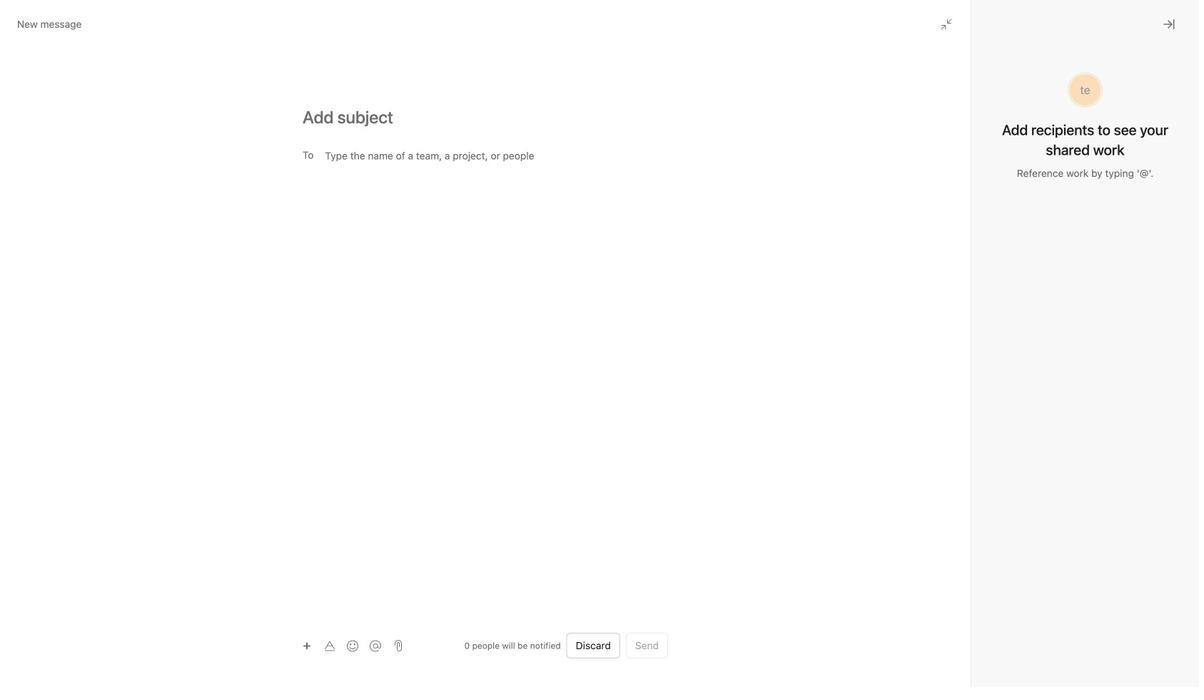 Task type: describe. For each thing, give the bounding box(es) containing it.
emoji image
[[347, 641, 358, 652]]

at mention image
[[370, 641, 381, 652]]

formatting image
[[324, 641, 336, 652]]

Type the name of a team, a project, or people text field
[[325, 147, 660, 164]]



Task type: locate. For each thing, give the bounding box(es) containing it.
Add subject text field
[[286, 106, 685, 129]]

minimize image
[[941, 19, 952, 30]]

insert an object image
[[303, 642, 311, 651]]

toolbar
[[297, 636, 388, 656]]

close image
[[1164, 19, 1175, 30]]

hide sidebar image
[[19, 11, 30, 23]]



Task type: vqa. For each thing, say whether or not it's contained in the screenshot.
Add subject text box
yes



